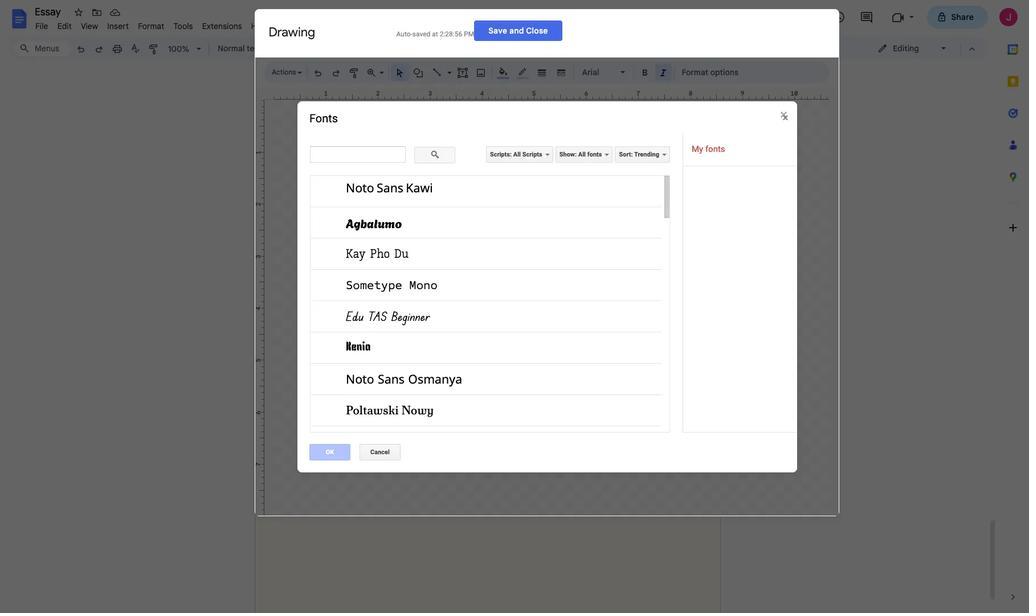 Task type: locate. For each thing, give the bounding box(es) containing it.
saved
[[413, 30, 431, 38]]

drawing
[[269, 24, 315, 40]]

menu bar banner
[[0, 0, 1029, 614]]

tab list
[[997, 34, 1029, 582]]

drawing dialog
[[254, 9, 839, 517]]

2:28:56
[[440, 30, 462, 38]]

menu bar
[[31, 15, 273, 34]]

drawing heading
[[269, 24, 383, 40]]

save and close
[[489, 25, 548, 36]]

drawing application
[[0, 0, 1029, 614]]

save
[[489, 25, 507, 36]]

at
[[432, 30, 438, 38]]

and
[[510, 25, 524, 36]]

Star checkbox
[[71, 5, 87, 21]]



Task type: describe. For each thing, give the bounding box(es) containing it.
save and close button
[[474, 20, 562, 41]]

auto-
[[396, 30, 413, 38]]

Menus field
[[14, 40, 71, 56]]

share. private to only me. image
[[937, 12, 947, 22]]

Rename text field
[[31, 5, 67, 18]]

auto-saved at 2:28:56 pm
[[396, 30, 474, 38]]

main toolbar
[[71, 0, 772, 324]]

close
[[526, 25, 548, 36]]

tab list inside "menu bar" banner
[[997, 34, 1029, 582]]

menu bar inside "menu bar" banner
[[31, 15, 273, 34]]

pm
[[464, 30, 474, 38]]



Task type: vqa. For each thing, say whether or not it's contained in the screenshot.
ulleted list
no



